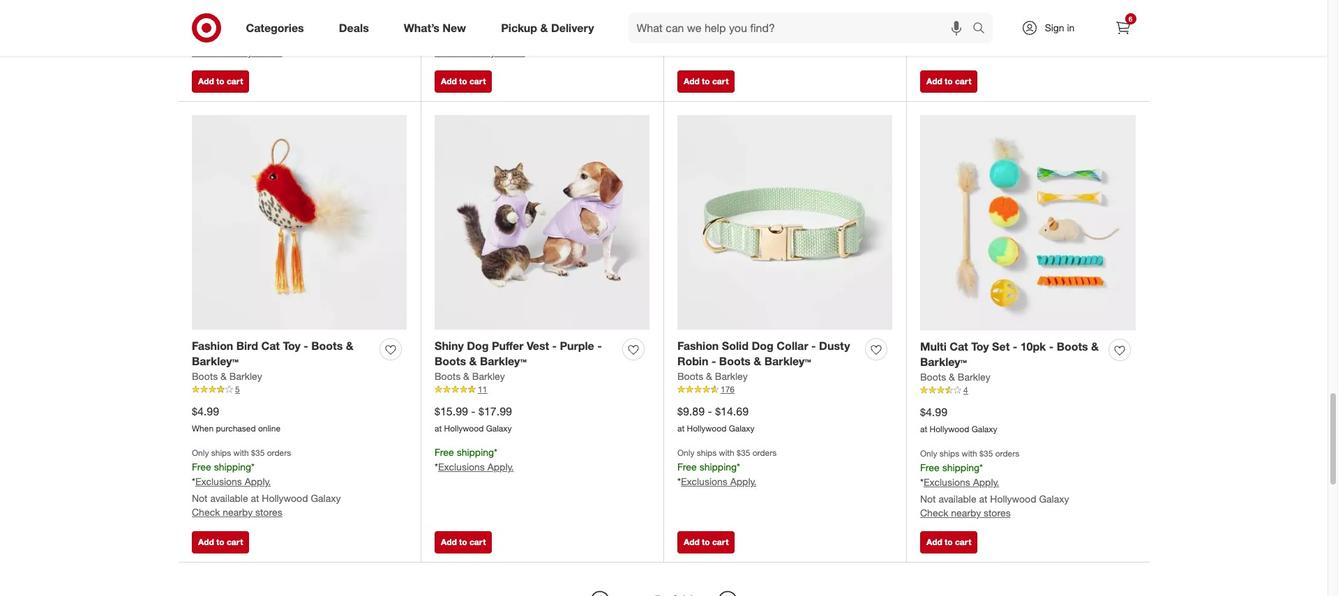 Task type: vqa. For each thing, say whether or not it's contained in the screenshot.
the Only to the middle
yes



Task type: locate. For each thing, give the bounding box(es) containing it.
$35
[[251, 448, 265, 458], [737, 448, 750, 458], [980, 449, 993, 459]]

only down $4.99 at hollywood galaxy in the right of the page
[[920, 449, 937, 459]]

boots & barkley for dog
[[435, 371, 505, 382]]

only for when
[[192, 448, 209, 458]]

check inside not available at hollywood galaxy check nearby stores
[[677, 31, 706, 43]]

what's
[[404, 21, 439, 35]]

pickup
[[501, 21, 537, 35]]

barkley™ down multi
[[920, 355, 967, 369]]

collar
[[777, 339, 808, 353]]

galaxy inside $9.89 - $14.69 at hollywood galaxy
[[729, 424, 755, 434]]

$4.99 for fashion bird cat toy - boots & barkley™
[[192, 405, 219, 419]]

1 horizontal spatial $4.99
[[920, 406, 947, 420]]

with down $4.99 at hollywood galaxy in the right of the page
[[962, 449, 977, 459]]

5
[[235, 385, 240, 395]]

$35 inside only ships with $35 orders free shipping * * exclusions apply.
[[737, 448, 750, 458]]

boots & barkley link up the 5
[[192, 370, 262, 384]]

2 horizontal spatial $35
[[980, 449, 993, 459]]

boots inside fashion solid dog collar - dusty robin - boots & barkley™
[[719, 355, 751, 369]]

1 horizontal spatial only
[[677, 448, 694, 458]]

stores
[[741, 31, 768, 43], [984, 32, 1011, 44], [255, 46, 282, 58], [498, 46, 525, 58], [255, 507, 282, 518], [984, 507, 1011, 519]]

barkley™ down bird
[[192, 355, 239, 369]]

orders down online
[[267, 448, 291, 458]]

cat right multi
[[950, 339, 968, 353]]

shipping for multi cat toy set - 10pk - boots & barkley™
[[942, 462, 980, 474]]

$35 down $14.69
[[737, 448, 750, 458]]

ships down $9.89 - $14.69 at hollywood galaxy
[[697, 448, 717, 458]]

with
[[233, 448, 249, 458], [719, 448, 734, 458], [962, 449, 977, 459]]

6 link
[[1108, 13, 1138, 43]]

check inside free shipping * exclusions apply. not available at hollywood galaxy check nearby stores
[[192, 46, 220, 58]]

1 horizontal spatial * exclusions apply. not available at hollywood galaxy check nearby stores
[[920, 1, 1069, 44]]

boots & barkley
[[192, 371, 262, 382], [435, 371, 505, 382], [677, 371, 748, 382], [920, 371, 990, 383]]

* inside free shipping * exclusions apply. not available at hollywood galaxy check nearby stores
[[192, 15, 195, 27]]

pickup & delivery
[[501, 21, 594, 35]]

1 horizontal spatial $35
[[737, 448, 750, 458]]

1 horizontal spatial fashion
[[677, 339, 719, 353]]

free for fashion solid dog collar - dusty robin - boots & barkley™
[[677, 461, 697, 473]]

add to cart button
[[192, 70, 249, 92], [435, 70, 492, 92], [677, 70, 735, 92], [920, 70, 978, 92], [192, 531, 249, 554], [435, 531, 492, 554], [677, 531, 735, 554], [920, 531, 978, 554]]

dog inside fashion solid dog collar - dusty robin - boots & barkley™
[[752, 339, 774, 353]]

free shipping * exclusions apply. not available at hollywood galaxy check nearby stores
[[192, 1, 341, 58]]

barkley™ inside fashion solid dog collar - dusty robin - boots & barkley™
[[764, 355, 811, 369]]

exclusions up search
[[924, 1, 970, 13]]

solid
[[722, 339, 749, 353]]

only down when
[[192, 448, 209, 458]]

at inside $9.89 - $14.69 at hollywood galaxy
[[677, 424, 685, 434]]

fashion up robin
[[677, 339, 719, 353]]

1 horizontal spatial orders
[[753, 448, 777, 458]]

0 horizontal spatial fashion
[[192, 339, 233, 353]]

boots & barkley link
[[192, 370, 262, 384], [435, 370, 505, 384], [677, 370, 748, 384], [920, 371, 990, 385]]

cat inside multi cat toy set - 10pk - boots & barkley™
[[950, 339, 968, 353]]

11
[[478, 385, 487, 395]]

- right $9.89
[[708, 405, 712, 419]]

$4.99 at hollywood galaxy
[[920, 406, 997, 435]]

& inside multi cat toy set - 10pk - boots & barkley™
[[1091, 339, 1099, 353]]

ships inside only ships with $35 orders free shipping * * exclusions apply.
[[697, 448, 717, 458]]

fashion inside fashion bird cat toy - boots & barkley™
[[192, 339, 233, 353]]

hollywood
[[747, 17, 794, 29], [990, 18, 1036, 30], [262, 32, 308, 44], [505, 32, 551, 44], [444, 424, 484, 434], [687, 424, 726, 434], [930, 424, 969, 435], [262, 493, 308, 504], [990, 493, 1036, 505]]

only ships with $35 orders free shipping * * exclusions apply. not available at hollywood galaxy check nearby stores for toy
[[920, 449, 1069, 519]]

ships down $4.99 at hollywood galaxy in the right of the page
[[940, 449, 959, 459]]

toy inside multi cat toy set - 10pk - boots & barkley™
[[971, 339, 989, 353]]

barkley for bird
[[229, 371, 262, 382]]

fashion inside fashion solid dog collar - dusty robin - boots & barkley™
[[677, 339, 719, 353]]

1 fashion from the left
[[192, 339, 233, 353]]

with down $9.89 - $14.69 at hollywood galaxy
[[719, 448, 734, 458]]

$35 down $4.99 at hollywood galaxy in the right of the page
[[980, 449, 993, 459]]

boots & barkley up 4
[[920, 371, 990, 383]]

shipping up categories
[[214, 1, 251, 13]]

shipping down $9.89 - $14.69 at hollywood galaxy
[[699, 461, 737, 473]]

2 horizontal spatial only
[[920, 449, 937, 459]]

free
[[192, 1, 211, 13], [435, 447, 454, 458], [192, 461, 211, 473], [677, 461, 697, 473], [920, 462, 940, 474]]

176
[[721, 385, 735, 395]]

$4.99 inside $4.99 when purchased online
[[192, 405, 219, 419]]

fashion bird cat toy - boots & barkley™ image
[[192, 115, 407, 330], [192, 115, 407, 330]]

online
[[258, 424, 280, 434]]

with for hollywood
[[962, 449, 977, 459]]

toy left set
[[971, 339, 989, 353]]

$17.99
[[479, 405, 512, 419]]

toy
[[283, 339, 301, 353], [971, 339, 989, 353]]

not available at hollywood galaxy check nearby stores
[[677, 17, 826, 43]]

1 horizontal spatial cat
[[950, 339, 968, 353]]

barkley up the 5
[[229, 371, 262, 382]]

deals
[[339, 21, 369, 35]]

only
[[192, 448, 209, 458], [677, 448, 694, 458], [920, 449, 937, 459]]

- up 5 link at the bottom left of the page
[[304, 339, 308, 353]]

not
[[677, 17, 693, 29], [920, 18, 936, 30], [192, 32, 208, 44], [435, 32, 450, 44], [192, 493, 208, 504], [920, 493, 936, 505]]

ships for hollywood
[[940, 449, 959, 459]]

* exclusions apply. not available at hollywood galaxy check nearby stores
[[920, 1, 1069, 44], [435, 15, 584, 58]]

ships down purchased
[[211, 448, 231, 458]]

$9.89
[[677, 405, 705, 419]]

barkley for cat
[[958, 371, 990, 383]]

1 horizontal spatial ships
[[697, 448, 717, 458]]

check nearby stores button
[[677, 31, 768, 45], [920, 31, 1011, 45], [192, 45, 282, 59], [435, 45, 525, 59], [192, 506, 282, 520], [920, 507, 1011, 520]]

what's new link
[[392, 13, 484, 43]]

boots
[[311, 339, 343, 353], [1057, 339, 1088, 353], [435, 355, 466, 369], [719, 355, 751, 369], [192, 371, 218, 382], [435, 371, 461, 382], [677, 371, 703, 382], [920, 371, 946, 383]]

exclusions inside only ships with $35 orders free shipping * * exclusions apply.
[[681, 476, 728, 488]]

shipping down $15.99 - $17.99 at hollywood galaxy
[[457, 447, 494, 458]]

only inside only ships with $35 orders free shipping * * exclusions apply.
[[677, 448, 694, 458]]

barkley up the 11
[[472, 371, 505, 382]]

what's new
[[404, 21, 466, 35]]

2 horizontal spatial with
[[962, 449, 977, 459]]

shipping down $4.99 at hollywood galaxy in the right of the page
[[942, 462, 980, 474]]

ships
[[211, 448, 231, 458], [697, 448, 717, 458], [940, 449, 959, 459]]

2 horizontal spatial ships
[[940, 449, 959, 459]]

$4.99 inside $4.99 at hollywood galaxy
[[920, 406, 947, 420]]

-
[[304, 339, 308, 353], [552, 339, 557, 353], [597, 339, 602, 353], [811, 339, 816, 353], [1013, 339, 1017, 353], [1049, 339, 1054, 353], [712, 355, 716, 369], [471, 405, 476, 419], [708, 405, 712, 419]]

free inside only ships with $35 orders free shipping * * exclusions apply.
[[677, 461, 697, 473]]

boots & barkley link up 176
[[677, 370, 748, 384]]

dog
[[467, 339, 489, 353], [752, 339, 774, 353]]

add to cart
[[198, 76, 243, 86], [441, 76, 486, 86], [684, 76, 729, 86], [926, 76, 971, 86], [198, 537, 243, 547], [441, 537, 486, 547], [684, 537, 729, 547], [926, 537, 971, 547]]

nearby
[[708, 31, 738, 43], [951, 32, 981, 44], [223, 46, 253, 58], [466, 46, 495, 58], [223, 507, 253, 518], [951, 507, 981, 519]]

boots inside fashion bird cat toy - boots & barkley™
[[311, 339, 343, 353]]

only for at
[[920, 449, 937, 459]]

boots & barkley link up 4
[[920, 371, 990, 385]]

0 horizontal spatial only ships with $35 orders free shipping * * exclusions apply. not available at hollywood galaxy check nearby stores
[[192, 448, 341, 518]]

cart
[[227, 76, 243, 86], [469, 76, 486, 86], [712, 76, 729, 86], [955, 76, 971, 86], [227, 537, 243, 547], [469, 537, 486, 547], [712, 537, 729, 547], [955, 537, 971, 547]]

exclusions left categories
[[195, 15, 242, 27]]

exclusions down $15.99 - $17.99 at hollywood galaxy
[[438, 461, 485, 473]]

shipping inside only ships with $35 orders free shipping * * exclusions apply.
[[699, 461, 737, 473]]

2 fashion from the left
[[677, 339, 719, 353]]

apply. inside the free shipping * * exclusions apply.
[[487, 461, 514, 473]]

barkley up 176
[[715, 371, 748, 382]]

orders down $9.89 - $14.69 at hollywood galaxy
[[753, 448, 777, 458]]

0 horizontal spatial $4.99
[[192, 405, 219, 419]]

dog right shiny
[[467, 339, 489, 353]]

1 horizontal spatial toy
[[971, 339, 989, 353]]

check
[[677, 31, 706, 43], [920, 32, 948, 44], [192, 46, 220, 58], [435, 46, 463, 58], [192, 507, 220, 518], [920, 507, 948, 519]]

hollywood inside not available at hollywood galaxy check nearby stores
[[747, 17, 794, 29]]

nearby inside free shipping * exclusions apply. not available at hollywood galaxy check nearby stores
[[223, 46, 253, 58]]

free inside free shipping * exclusions apply. not available at hollywood galaxy check nearby stores
[[192, 1, 211, 13]]

$35 for purchased
[[251, 448, 265, 458]]

with for $14.69
[[719, 448, 734, 458]]

barkley™ down collar
[[764, 355, 811, 369]]

barkley™ down puffer
[[480, 355, 527, 369]]

orders inside only ships with $35 orders free shipping * * exclusions apply.
[[753, 448, 777, 458]]

fashion solid dog collar - dusty robin - boots & barkley™ image
[[677, 115, 892, 330], [677, 115, 892, 330]]

$9.89 - $14.69 at hollywood galaxy
[[677, 405, 755, 434]]

exclusions inside free shipping * exclusions apply. not available at hollywood galaxy check nearby stores
[[195, 15, 242, 27]]

stores inside not available at hollywood galaxy check nearby stores
[[741, 31, 768, 43]]

with inside only ships with $35 orders free shipping * * exclusions apply.
[[719, 448, 734, 458]]

search
[[966, 22, 999, 36]]

at inside not available at hollywood galaxy check nearby stores
[[736, 17, 745, 29]]

0 horizontal spatial with
[[233, 448, 249, 458]]

1 dog from the left
[[467, 339, 489, 353]]

apply. inside only ships with $35 orders free shipping * * exclusions apply.
[[730, 476, 756, 488]]

0 horizontal spatial ships
[[211, 448, 231, 458]]

galaxy
[[796, 17, 826, 29], [1039, 18, 1069, 30], [311, 32, 341, 44], [554, 32, 584, 44], [486, 424, 512, 434], [729, 424, 755, 434], [972, 424, 997, 435], [311, 493, 341, 504], [1039, 493, 1069, 505]]

shipping
[[214, 1, 251, 13], [457, 447, 494, 458], [214, 461, 251, 473], [699, 461, 737, 473], [942, 462, 980, 474]]

orders down $4.99 at hollywood galaxy in the right of the page
[[995, 449, 1019, 459]]

boots & barkley link for solid
[[677, 370, 748, 384]]

at
[[736, 17, 745, 29], [979, 18, 987, 30], [251, 32, 259, 44], [494, 32, 502, 44], [435, 424, 442, 434], [677, 424, 685, 434], [920, 424, 927, 435], [251, 493, 259, 504], [979, 493, 987, 505]]

free inside the free shipping * * exclusions apply.
[[435, 447, 454, 458]]

0 horizontal spatial cat
[[261, 339, 280, 353]]

$4.99
[[192, 405, 219, 419], [920, 406, 947, 420]]

add
[[198, 76, 214, 86], [441, 76, 457, 86], [684, 76, 700, 86], [926, 76, 942, 86], [198, 537, 214, 547], [441, 537, 457, 547], [684, 537, 700, 547], [926, 537, 942, 547]]

with down purchased
[[233, 448, 249, 458]]

fashion
[[192, 339, 233, 353], [677, 339, 719, 353]]

galaxy inside free shipping * exclusions apply. not available at hollywood galaxy check nearby stores
[[311, 32, 341, 44]]

exclusions apply. button
[[924, 1, 999, 15], [195, 15, 271, 29], [438, 15, 514, 29], [438, 460, 514, 474], [195, 475, 271, 489], [681, 475, 756, 489], [924, 476, 999, 490]]

exclusions
[[924, 1, 970, 13], [195, 15, 242, 27], [438, 15, 485, 27], [438, 461, 485, 473], [195, 476, 242, 488], [681, 476, 728, 488], [924, 477, 970, 488]]

multi cat toy set - 10pk - boots & barkley™ image
[[920, 115, 1136, 331], [920, 115, 1136, 331]]

dog right solid
[[752, 339, 774, 353]]

1 horizontal spatial with
[[719, 448, 734, 458]]

5 link
[[192, 384, 407, 396]]

shiny dog puffer vest - purple - boots & barkley™ image
[[435, 115, 650, 330], [435, 115, 650, 330]]

barkley up 4
[[958, 371, 990, 383]]

0 horizontal spatial dog
[[467, 339, 489, 353]]

0 horizontal spatial toy
[[283, 339, 301, 353]]

categories
[[246, 21, 304, 35]]

$14.69
[[715, 405, 749, 419]]

set
[[992, 339, 1010, 353]]

boots inside multi cat toy set - 10pk - boots & barkley™
[[1057, 339, 1088, 353]]

orders
[[267, 448, 291, 458], [753, 448, 777, 458], [995, 449, 1019, 459]]

fashion left bird
[[192, 339, 233, 353]]

robin
[[677, 355, 708, 369]]

not inside not available at hollywood galaxy check nearby stores
[[677, 17, 693, 29]]

shipping for fashion solid dog collar - dusty robin - boots & barkley™
[[699, 461, 737, 473]]

barkley
[[229, 371, 262, 382], [472, 371, 505, 382], [715, 371, 748, 382], [958, 371, 990, 383]]

exclusions down $9.89 - $14.69 at hollywood galaxy
[[681, 476, 728, 488]]

available inside free shipping * exclusions apply. not available at hollywood galaxy check nearby stores
[[210, 32, 248, 44]]

only down $9.89
[[677, 448, 694, 458]]

purple
[[560, 339, 594, 353]]

1 horizontal spatial dog
[[752, 339, 774, 353]]

boots & barkley for cat
[[920, 371, 990, 383]]

shiny dog puffer vest - purple - boots & barkley™ link
[[435, 338, 617, 370]]

cat
[[261, 339, 280, 353], [950, 339, 968, 353]]

What can we help you find? suggestions appear below search field
[[628, 13, 976, 43]]

0 horizontal spatial * exclusions apply. not available at hollywood galaxy check nearby stores
[[435, 15, 584, 58]]

purchased
[[216, 424, 256, 434]]

&
[[540, 21, 548, 35], [346, 339, 354, 353], [1091, 339, 1099, 353], [469, 355, 477, 369], [754, 355, 761, 369], [221, 371, 227, 382], [463, 371, 469, 382], [706, 371, 712, 382], [949, 371, 955, 383]]

cat right bird
[[261, 339, 280, 353]]

$4.99 up when
[[192, 405, 219, 419]]

boots & barkley up the 5
[[192, 371, 262, 382]]

0 horizontal spatial orders
[[267, 448, 291, 458]]

*
[[920, 1, 924, 13], [192, 15, 195, 27], [435, 15, 438, 27], [494, 447, 497, 458], [435, 461, 438, 473], [251, 461, 255, 473], [737, 461, 740, 473], [980, 462, 983, 474], [192, 476, 195, 488], [677, 476, 681, 488], [920, 477, 924, 488]]

at inside $15.99 - $17.99 at hollywood galaxy
[[435, 424, 442, 434]]

0 horizontal spatial $35
[[251, 448, 265, 458]]

toy right bird
[[283, 339, 301, 353]]

fashion solid dog collar - dusty robin - boots & barkley™
[[677, 339, 850, 369]]

apply.
[[973, 1, 999, 13], [245, 15, 271, 27], [487, 15, 514, 27], [487, 461, 514, 473], [245, 476, 271, 488], [730, 476, 756, 488], [973, 477, 999, 488]]

2 horizontal spatial orders
[[995, 449, 1019, 459]]

boots & barkley up 176
[[677, 371, 748, 382]]

boots & barkley link up the 11
[[435, 370, 505, 384]]

deals link
[[327, 13, 386, 43]]

0 horizontal spatial only
[[192, 448, 209, 458]]

shipping for fashion bird cat toy - boots & barkley™
[[214, 461, 251, 473]]

$4.99 when purchased online
[[192, 405, 280, 434]]

2 dog from the left
[[752, 339, 774, 353]]

only ships with $35 orders free shipping * * exclusions apply. not available at hollywood galaxy check nearby stores
[[192, 448, 341, 518], [920, 449, 1069, 519]]

delivery
[[551, 21, 594, 35]]

- right the $15.99
[[471, 405, 476, 419]]

shipping down purchased
[[214, 461, 251, 473]]

fashion for barkley™
[[192, 339, 233, 353]]

boots & barkley up the 11
[[435, 371, 505, 382]]

$4.99 down multi
[[920, 406, 947, 420]]

exclusions down $4.99 at hollywood galaxy in the right of the page
[[924, 477, 970, 488]]

- inside fashion bird cat toy - boots & barkley™
[[304, 339, 308, 353]]

barkley™ inside multi cat toy set - 10pk - boots & barkley™
[[920, 355, 967, 369]]

shipping inside free shipping * exclusions apply. not available at hollywood galaxy check nearby stores
[[214, 1, 251, 13]]

to
[[216, 76, 224, 86], [459, 76, 467, 86], [702, 76, 710, 86], [945, 76, 953, 86], [216, 537, 224, 547], [459, 537, 467, 547], [702, 537, 710, 547], [945, 537, 953, 547]]

multi
[[920, 339, 947, 353]]

$35 down online
[[251, 448, 265, 458]]

available
[[696, 17, 734, 29], [939, 18, 976, 30], [210, 32, 248, 44], [453, 32, 491, 44], [210, 493, 248, 504], [939, 493, 976, 505]]

shiny dog puffer vest - purple - boots & barkley™
[[435, 339, 602, 369]]

barkley™
[[192, 355, 239, 369], [480, 355, 527, 369], [764, 355, 811, 369], [920, 355, 967, 369]]

- inside $15.99 - $17.99 at hollywood galaxy
[[471, 405, 476, 419]]

1 horizontal spatial only ships with $35 orders free shipping * * exclusions apply. not available at hollywood galaxy check nearby stores
[[920, 449, 1069, 519]]



Task type: describe. For each thing, give the bounding box(es) containing it.
- right set
[[1013, 339, 1017, 353]]

hollywood inside $15.99 - $17.99 at hollywood galaxy
[[444, 424, 484, 434]]

- inside $9.89 - $14.69 at hollywood galaxy
[[708, 405, 712, 419]]

fashion bird cat toy - boots & barkley™ link
[[192, 338, 374, 370]]

orders for $14.69
[[753, 448, 777, 458]]

exclusions down when
[[195, 476, 242, 488]]

hollywood inside $4.99 at hollywood galaxy
[[930, 424, 969, 435]]

barkley for dog
[[472, 371, 505, 382]]

hollywood inside $9.89 - $14.69 at hollywood galaxy
[[687, 424, 726, 434]]

boots inside shiny dog puffer vest - purple - boots & barkley™
[[435, 355, 466, 369]]

search button
[[966, 13, 999, 46]]

categories link
[[234, 13, 321, 43]]

pickup & delivery link
[[489, 13, 612, 43]]

176 link
[[677, 384, 892, 396]]

only ships with $35 orders free shipping * * exclusions apply.
[[677, 448, 777, 488]]

galaxy inside $15.99 - $17.99 at hollywood galaxy
[[486, 424, 512, 434]]

fashion bird cat toy - boots & barkley™
[[192, 339, 354, 369]]

ships for purchased
[[211, 448, 231, 458]]

- right vest
[[552, 339, 557, 353]]

cat inside fashion bird cat toy - boots & barkley™
[[261, 339, 280, 353]]

only ships with $35 orders free shipping * * exclusions apply. not available at hollywood galaxy check nearby stores for cat
[[192, 448, 341, 518]]

boots & barkley link for dog
[[435, 370, 505, 384]]

boots & barkley link for cat
[[920, 371, 990, 385]]

sign in link
[[1009, 13, 1096, 43]]

- left dusty
[[811, 339, 816, 353]]

apply. inside free shipping * exclusions apply. not available at hollywood galaxy check nearby stores
[[245, 15, 271, 27]]

& inside fashion solid dog collar - dusty robin - boots & barkley™
[[754, 355, 761, 369]]

free for multi cat toy set - 10pk - boots & barkley™
[[920, 462, 940, 474]]

10pk
[[1020, 339, 1046, 353]]

- right robin
[[712, 355, 716, 369]]

11 link
[[435, 384, 650, 396]]

barkley™ inside fashion bird cat toy - boots & barkley™
[[192, 355, 239, 369]]

$15.99
[[435, 405, 468, 419]]

when
[[192, 424, 214, 434]]

new
[[443, 21, 466, 35]]

4
[[963, 385, 968, 396]]

4 link
[[920, 385, 1136, 397]]

dusty
[[819, 339, 850, 353]]

nearby inside not available at hollywood galaxy check nearby stores
[[708, 31, 738, 43]]

free shipping * * exclusions apply.
[[435, 447, 514, 473]]

stores inside free shipping * exclusions apply. not available at hollywood galaxy check nearby stores
[[255, 46, 282, 58]]

bird
[[236, 339, 258, 353]]

shiny
[[435, 339, 464, 353]]

multi cat toy set - 10pk - boots & barkley™ link
[[920, 339, 1103, 371]]

$35 for hollywood
[[980, 449, 993, 459]]

sign in
[[1045, 22, 1075, 33]]

- right 10pk
[[1049, 339, 1054, 353]]

- right the purple
[[597, 339, 602, 353]]

toy inside fashion bird cat toy - boots & barkley™
[[283, 339, 301, 353]]

fashion solid dog collar - dusty robin - boots & barkley™ link
[[677, 338, 860, 370]]

exclusions inside the free shipping * * exclusions apply.
[[438, 461, 485, 473]]

galaxy inside $4.99 at hollywood galaxy
[[972, 424, 997, 435]]

ships for $14.69
[[697, 448, 717, 458]]

at inside $4.99 at hollywood galaxy
[[920, 424, 927, 435]]

barkley for solid
[[715, 371, 748, 382]]

& inside fashion bird cat toy - boots & barkley™
[[346, 339, 354, 353]]

$35 for $14.69
[[737, 448, 750, 458]]

free for fashion bird cat toy - boots & barkley™
[[192, 461, 211, 473]]

$4.99 for multi cat toy set - 10pk - boots & barkley™
[[920, 406, 947, 420]]

at inside free shipping * exclusions apply. not available at hollywood galaxy check nearby stores
[[251, 32, 259, 44]]

galaxy inside not available at hollywood galaxy check nearby stores
[[796, 17, 826, 29]]

available inside not available at hollywood galaxy check nearby stores
[[696, 17, 734, 29]]

hollywood inside free shipping * exclusions apply. not available at hollywood galaxy check nearby stores
[[262, 32, 308, 44]]

with for purchased
[[233, 448, 249, 458]]

& inside shiny dog puffer vest - purple - boots & barkley™
[[469, 355, 477, 369]]

orders for hollywood
[[995, 449, 1019, 459]]

in
[[1067, 22, 1075, 33]]

exclusions left pickup
[[438, 15, 485, 27]]

multi cat toy set - 10pk - boots & barkley™
[[920, 339, 1099, 369]]

fashion for -
[[677, 339, 719, 353]]

dog inside shiny dog puffer vest - purple - boots & barkley™
[[467, 339, 489, 353]]

6
[[1129, 15, 1132, 23]]

boots & barkley for bird
[[192, 371, 262, 382]]

barkley™ inside shiny dog puffer vest - purple - boots & barkley™
[[480, 355, 527, 369]]

orders for purchased
[[267, 448, 291, 458]]

boots & barkley for solid
[[677, 371, 748, 382]]

sign
[[1045, 22, 1064, 33]]

shipping inside the free shipping * * exclusions apply.
[[457, 447, 494, 458]]

puffer
[[492, 339, 524, 353]]

only for -
[[677, 448, 694, 458]]

boots & barkley link for bird
[[192, 370, 262, 384]]

vest
[[527, 339, 549, 353]]

$15.99 - $17.99 at hollywood galaxy
[[435, 405, 512, 434]]

not inside free shipping * exclusions apply. not available at hollywood galaxy check nearby stores
[[192, 32, 208, 44]]



